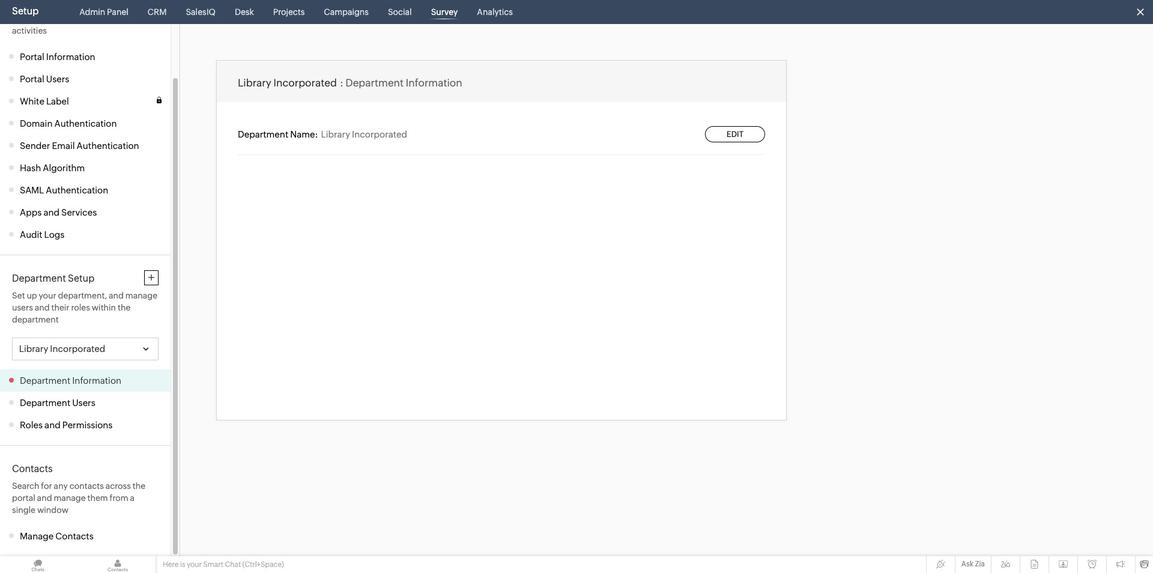 Task type: vqa. For each thing, say whether or not it's contained in the screenshot.
Recent Items
no



Task type: describe. For each thing, give the bounding box(es) containing it.
your
[[187, 561, 202, 569]]

setup
[[12, 5, 39, 17]]

projects link
[[268, 0, 310, 24]]

desk link
[[230, 0, 259, 24]]

salesiq
[[186, 7, 216, 17]]

analytics
[[477, 7, 513, 17]]

here is your smart chat (ctrl+space)
[[163, 561, 284, 569]]

survey
[[431, 7, 458, 17]]

crm link
[[143, 0, 171, 24]]

campaigns link
[[319, 0, 374, 24]]

panel
[[107, 7, 128, 17]]

zia
[[975, 560, 985, 568]]

(ctrl+space)
[[242, 561, 284, 569]]

admin
[[80, 7, 105, 17]]

admin panel
[[80, 7, 128, 17]]

chats image
[[0, 556, 76, 573]]

social link
[[383, 0, 417, 24]]

is
[[180, 561, 185, 569]]



Task type: locate. For each thing, give the bounding box(es) containing it.
analytics link
[[472, 0, 518, 24]]

smart
[[203, 561, 223, 569]]

social
[[388, 7, 412, 17]]

campaigns
[[324, 7, 369, 17]]

chat
[[225, 561, 241, 569]]

here
[[163, 561, 179, 569]]

projects
[[273, 7, 305, 17]]

crm
[[148, 7, 167, 17]]

survey link
[[426, 0, 463, 24]]

desk
[[235, 7, 254, 17]]

ask zia
[[962, 560, 985, 568]]

contacts image
[[80, 556, 156, 573]]

admin panel link
[[75, 0, 133, 24]]

salesiq link
[[181, 0, 220, 24]]

ask
[[962, 560, 974, 568]]



